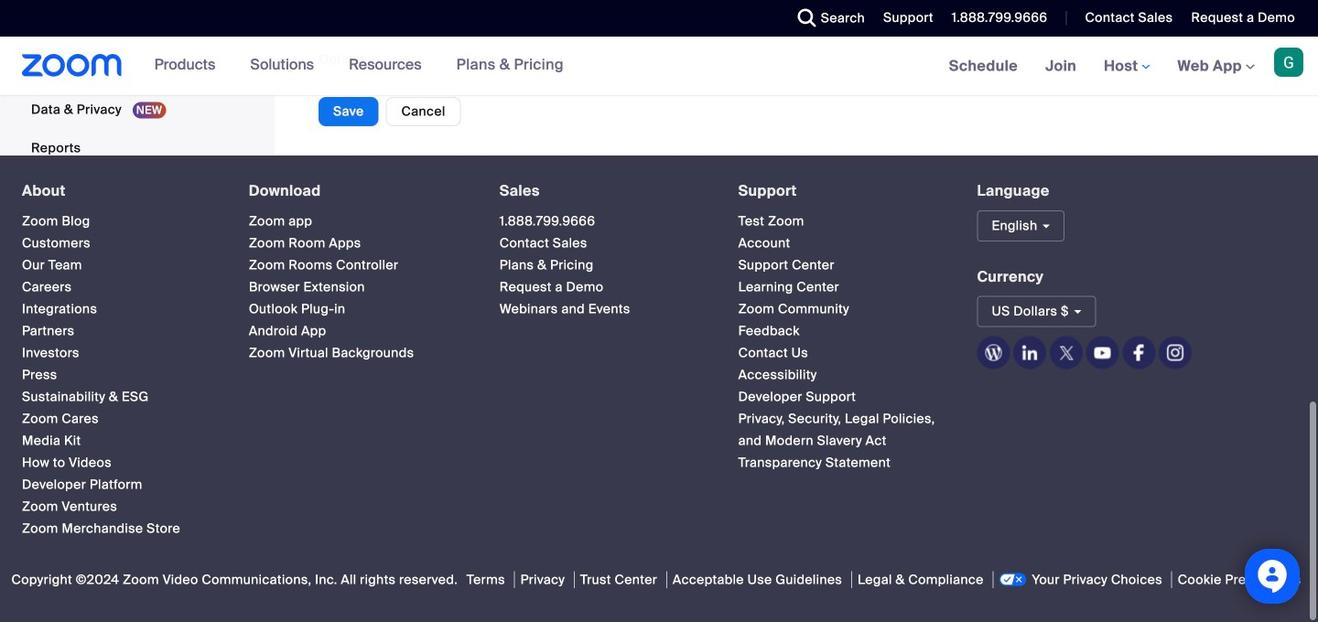 Task type: locate. For each thing, give the bounding box(es) containing it.
banner
[[0, 37, 1319, 97]]

heading
[[22, 183, 216, 199], [249, 183, 467, 199], [500, 183, 706, 199], [739, 183, 945, 199]]

4 heading from the left
[[739, 183, 945, 199]]

zoom logo image
[[22, 54, 122, 77]]

profile picture image
[[1275, 48, 1304, 77]]



Task type: vqa. For each thing, say whether or not it's contained in the screenshot.
3rd heading from right
yes



Task type: describe. For each thing, give the bounding box(es) containing it.
product information navigation
[[141, 37, 578, 95]]

meetings navigation
[[936, 37, 1319, 97]]

3 heading from the left
[[500, 183, 706, 199]]

1 heading from the left
[[22, 183, 216, 199]]

personal menu menu
[[0, 0, 269, 169]]

2 heading from the left
[[249, 183, 467, 199]]



